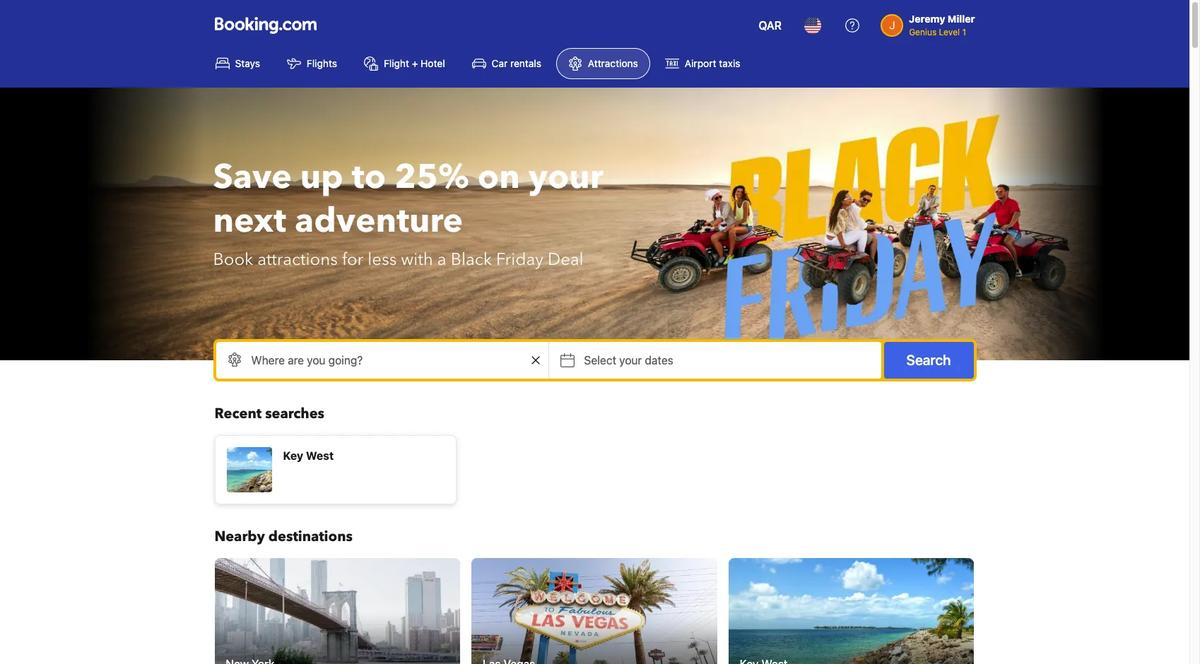 Task type: describe. For each thing, give the bounding box(es) containing it.
1
[[962, 27, 966, 37]]

nearby destinations
[[214, 527, 353, 546]]

flights link
[[275, 48, 349, 79]]

+
[[412, 57, 418, 69]]

recent searches
[[214, 404, 324, 423]]

hotel
[[421, 57, 445, 69]]

miller
[[948, 13, 975, 25]]

qar
[[759, 19, 782, 32]]

Where are you going? search field
[[216, 342, 548, 379]]

save up to 25% on your next adventure book attractions for less with a black friday deal
[[213, 154, 603, 271]]

stays
[[235, 57, 260, 69]]

taxis
[[719, 57, 740, 69]]

black
[[451, 248, 492, 271]]

flights
[[307, 57, 337, 69]]

flight + hotel
[[384, 57, 445, 69]]

select
[[584, 354, 616, 367]]

las vegas image
[[471, 558, 717, 664]]

nearby
[[214, 527, 265, 546]]

key west
[[283, 449, 334, 462]]

on
[[478, 154, 520, 201]]

dates
[[645, 354, 673, 367]]

airport
[[685, 57, 716, 69]]

with
[[401, 248, 433, 271]]

key
[[283, 449, 303, 462]]

a
[[437, 248, 446, 271]]

adventure
[[295, 198, 463, 245]]

searches
[[265, 404, 324, 423]]

search button
[[884, 342, 974, 379]]

car rentals
[[492, 57, 541, 69]]

flight
[[384, 57, 409, 69]]

next
[[213, 198, 286, 245]]

stays link
[[203, 48, 272, 79]]

book
[[213, 248, 253, 271]]

deal
[[548, 248, 583, 271]]

less
[[368, 248, 397, 271]]

level
[[939, 27, 960, 37]]

key west link
[[214, 435, 457, 505]]



Task type: locate. For each thing, give the bounding box(es) containing it.
up
[[300, 154, 343, 201]]

friday
[[496, 248, 543, 271]]

key west image
[[728, 558, 974, 664]]

1 vertical spatial your
[[619, 354, 642, 367]]

to
[[352, 154, 386, 201]]

for
[[342, 248, 363, 271]]

your inside "save up to 25% on your next adventure book attractions for less with a black friday deal"
[[528, 154, 603, 201]]

0 horizontal spatial your
[[528, 154, 603, 201]]

attractions
[[588, 57, 638, 69]]

your account menu jeremy miller genius level 1 element
[[881, 6, 981, 39]]

25%
[[394, 154, 469, 201]]

jeremy
[[909, 13, 945, 25]]

new york image
[[214, 558, 460, 664]]

rentals
[[510, 57, 541, 69]]

your right the on
[[528, 154, 603, 201]]

airport taxis
[[685, 57, 740, 69]]

your
[[528, 154, 603, 201], [619, 354, 642, 367]]

1 horizontal spatial your
[[619, 354, 642, 367]]

select your dates
[[584, 354, 673, 367]]

flight + hotel link
[[352, 48, 457, 79]]

attractions
[[257, 248, 338, 271]]

recent
[[214, 404, 262, 423]]

0 vertical spatial your
[[528, 154, 603, 201]]

attractions link
[[556, 48, 650, 79]]

booking.com image
[[214, 17, 316, 34]]

genius
[[909, 27, 937, 37]]

west
[[306, 449, 334, 462]]

your left dates
[[619, 354, 642, 367]]

jeremy miller genius level 1
[[909, 13, 975, 37]]

save
[[213, 154, 292, 201]]

car rentals link
[[460, 48, 553, 79]]

destinations
[[268, 527, 353, 546]]

qar button
[[750, 8, 790, 42]]

car
[[492, 57, 508, 69]]

search
[[906, 352, 951, 368]]

airport taxis link
[[653, 48, 752, 79]]



Task type: vqa. For each thing, say whether or not it's contained in the screenshot.
with at the top
yes



